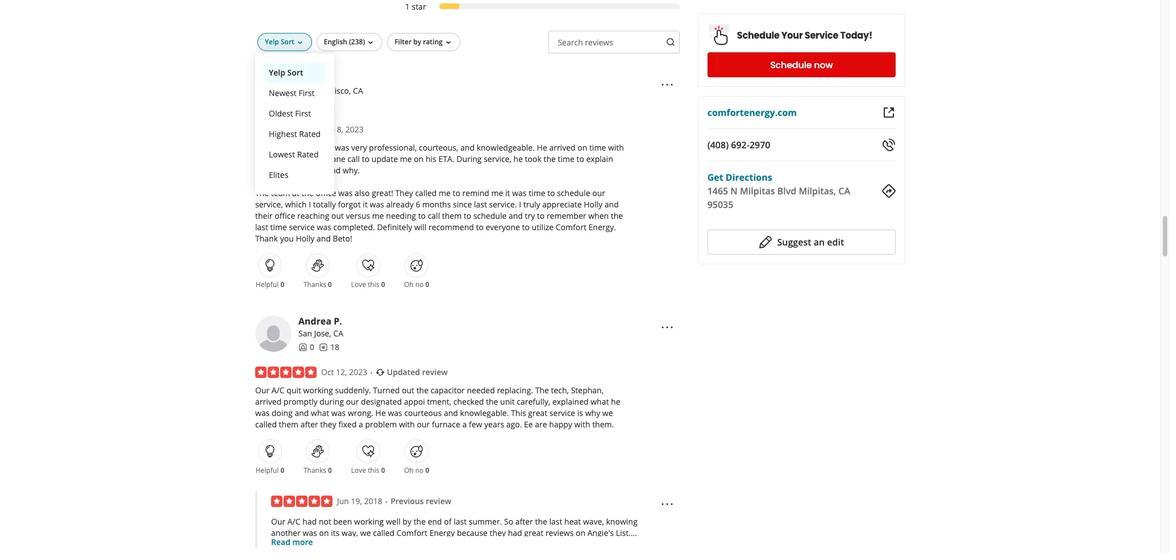 Task type: describe. For each thing, give the bounding box(es) containing it.
comfortenergy.com
[[708, 106, 797, 119]]

summer.
[[469, 516, 502, 527]]

2 vertical spatial our
[[417, 419, 430, 430]]

our up about
[[271, 539, 286, 550]]

suggest an edit
[[778, 236, 845, 249]]

working inside our a/c had not been working well by the end of last summer. so after the last heat wave, knowing another was on its way, we called comfort energy because they had great reviews on angie's list. our technician, ralph mungaray, was great. we were given a four hour window and he showed up about half-way through--called first to let me know he was on his way, a courtesy i appreciate.
[[354, 516, 384, 527]]

oh no 0 for sam l.
[[404, 280, 430, 289]]

appoi
[[404, 396, 425, 407]]

love for l.
[[351, 280, 366, 289]]

photo of andrea p. image
[[255, 315, 292, 352]]

reviews inside our a/c had not been working well by the end of last summer. so after the last heat wave, knowing another was on its way, we called comfort energy because they had great reviews on angie's list. our technician, ralph mungaray, was great. we were given a four hour window and he showed up about half-way through--called first to let me know he was on his way, a courtesy i appreciate.
[[546, 528, 574, 538]]

our a/c had not been working well by the end of last summer. so after the last heat wave, knowing another was on its way, we called comfort energy because they had great reviews on angie's list. our technician, ralph mungaray, was great. we were given a four hour window and he showed up about half-way through--called first to let me know he was on his way, a courtesy i appreciate.
[[271, 516, 643, 553]]

time up truly
[[529, 188, 546, 198]]

a down hour
[[532, 550, 536, 553]]

our for our technician, beto, was very professional, courteous, and knowledgeable. he arrived on time with courtesy text and phone call to update me on his eta. during service, he took the time to explain what he was doing and why.
[[255, 142, 270, 153]]

them inside our a/c quit working suddenly. turned out the capacitor needed replacing. the tech, stephan, arrived promptly during our designated appoi tment, checked the unit carefully, explained what he was doing and what was wrong. he was courteous and knowlegable. this great service is why we called them after they fixed a problem with our furnace a few years ago. ee are happy with them.
[[279, 419, 299, 430]]

692-
[[732, 139, 750, 151]]

16 review v2 image
[[319, 343, 328, 352]]

unit
[[500, 396, 515, 407]]

the up window
[[535, 516, 548, 527]]

last down "remind"
[[474, 199, 487, 210]]

last left heat
[[550, 516, 563, 527]]

search image
[[666, 38, 675, 47]]

the right "when"
[[611, 210, 623, 221]]

doing inside the our technician, beto, was very professional, courteous, and knowledgeable. he arrived on time with courtesy text and phone call to update me on his eta. during service, he took the time to explain what he was doing and why.
[[304, 165, 325, 176]]

and left beto!
[[317, 233, 331, 244]]

thanks 0 for andrea
[[304, 466, 332, 475]]

more
[[293, 537, 313, 548]]

milpitas
[[740, 185, 775, 197]]

called inside the team at the office was also great!  they called me to remind me it was time to schedule our service, which i totally forgot it was already 6 months since last service. i truly appreciate holly and their office reaching out versus me needing to call them to schedule and try to remember when the last time service was completed. definitely will recommend to everyone to utilize comfort energy. thank you holly and beto!
[[415, 188, 437, 198]]

ee
[[524, 419, 533, 430]]

1 vertical spatial office
[[275, 210, 295, 221]]

because
[[457, 528, 488, 538]]

definitely
[[377, 222, 412, 232]]

1 vertical spatial our
[[346, 396, 359, 407]]

he inside our a/c quit working suddenly. turned out the capacitor needed replacing. the tech, stephan, arrived promptly during our designated appoi tment, checked the unit carefully, explained what he was doing and what was wrong. he was courteous and knowlegable. this great service is why we called them after they fixed a problem with our furnace a few years ago. ee are happy with them.
[[376, 408, 386, 418]]

1 horizontal spatial reviews
[[585, 37, 614, 48]]

working inside our a/c quit working suddenly. turned out the capacitor needed replacing. the tech, stephan, arrived promptly during our designated appoi tment, checked the unit carefully, explained what he was doing and what was wrong. he was courteous and knowlegable. this great service is why we called them after they fixed a problem with our furnace a few years ago. ee are happy with them.
[[303, 385, 333, 396]]

beto!
[[333, 233, 352, 244]]

heat
[[565, 516, 581, 527]]

service
[[805, 29, 839, 42]]

12,
[[336, 367, 347, 377]]

your
[[782, 29, 803, 42]]

call inside the team at the office was also great!  they called me to remind me it was time to schedule our service, which i totally forgot it was already 6 months since last service. i truly appreciate holly and their office reaching out versus me needing to call them to schedule and try to remember when the last time service was completed. definitely will recommend to everyone to utilize comfort energy. thank you holly and beto!
[[428, 210, 440, 221]]

0 vertical spatial schedule
[[557, 188, 591, 198]]

19,
[[351, 496, 362, 507]]

this
[[511, 408, 526, 418]]

this for p.
[[368, 466, 380, 475]]

appreciate
[[543, 199, 582, 210]]

the up knowlegable.
[[486, 396, 498, 407]]

0 horizontal spatial with
[[399, 419, 415, 430]]

today!
[[841, 29, 873, 42]]

he down lowest at left
[[276, 165, 285, 176]]

been
[[334, 516, 352, 527]]

friends element for sam l.
[[299, 99, 314, 110]]

time up explain
[[590, 142, 606, 153]]

rated for lowest rated
[[297, 149, 319, 160]]

of
[[444, 516, 452, 527]]

0 horizontal spatial i
[[309, 199, 311, 210]]

sep 8, 2023
[[321, 124, 364, 135]]

san for sam
[[299, 85, 312, 96]]

16 chevron down v2 image for filter by rating
[[444, 38, 453, 47]]

ca inside get directions 1465 n milpitas blvd milpitas, ca 95035
[[839, 185, 851, 197]]

oh for andrea p.
[[404, 466, 414, 475]]

search
[[558, 37, 583, 48]]

1 vertical spatial way,
[[513, 550, 530, 553]]

everyone
[[486, 222, 520, 232]]

we inside our a/c had not been working well by the end of last summer. so after the last heat wave, knowing another was on its way, we called comfort energy because they had great reviews on angie's list. our technician, ralph mungaray, was great. we were given a four hour window and he showed up about half-way through--called first to let me know he was on his way, a courtesy i appreciate.
[[360, 528, 371, 538]]

versus
[[346, 210, 370, 221]]

lowest
[[269, 149, 295, 160]]

mungaray,
[[353, 539, 392, 550]]

24 external link v2 image
[[883, 106, 896, 119]]

english (238)
[[324, 37, 365, 46]]

this for l.
[[368, 280, 380, 289]]

our for our a/c quit working suddenly. turned out the capacitor needed replacing. the tech, stephan, arrived promptly during our designated appoi tment, checked the unit carefully, explained what he was doing and what was wrong. he was courteous and knowlegable. this great service is why we called them after they fixed a problem with our furnace a few years ago. ee are happy with them.
[[255, 385, 270, 396]]

so
[[504, 516, 514, 527]]

four
[[497, 539, 513, 550]]

newest
[[269, 87, 297, 98]]

me inside our a/c had not been working well by the end of last summer. so after the last heat wave, knowing another was on its way, we called comfort energy because they had great reviews on angie's list. our technician, ralph mungaray, was great. we were given a four hour window and he showed up about half-way through--called first to let me know he was on his way, a courtesy i appreciate.
[[425, 550, 437, 553]]

filter reviews by 1 star rating element
[[392, 1, 680, 12]]

utilize
[[532, 222, 554, 232]]

to down very
[[362, 153, 370, 164]]

rating
[[423, 37, 443, 46]]

knowledgeable.
[[477, 142, 535, 153]]

2 vertical spatial 5 star rating image
[[271, 496, 333, 507]]

energy.
[[589, 222, 616, 232]]

his inside the our technician, beto, was very professional, courteous, and knowledgeable. he arrived on time with courtesy text and phone call to update me on his eta. during service, he took the time to explain what he was doing and why.
[[426, 153, 437, 164]]

arrived inside the our technician, beto, was very professional, courteous, and knowledgeable. he arrived on time with courtesy text and phone call to update me on his eta. during service, he took the time to explain what he was doing and why.
[[550, 142, 576, 153]]

fixed
[[339, 419, 357, 430]]

when
[[589, 210, 609, 221]]

16 friends v2 image
[[299, 343, 308, 352]]

to down since
[[464, 210, 472, 221]]

update
[[372, 153, 398, 164]]

will
[[415, 222, 427, 232]]

to left explain
[[577, 153, 585, 164]]

1 vertical spatial schedule
[[474, 210, 507, 221]]

l.
[[320, 72, 328, 85]]

1 horizontal spatial holly
[[584, 199, 603, 210]]

tment,
[[427, 396, 452, 407]]

5 star rating image for sam l.
[[255, 124, 317, 135]]

ca for sam l.
[[353, 85, 363, 96]]

rated for highest rated
[[299, 128, 321, 139]]

newest first button
[[264, 83, 325, 103]]

turned
[[373, 385, 400, 396]]

filter by rating button
[[387, 33, 460, 51]]

no for l.
[[416, 280, 424, 289]]

out inside the team at the office was also great!  they called me to remind me it was time to schedule our service, which i totally forgot it was already 6 months since last service. i truly appreciate holly and their office reaching out versus me needing to call them to schedule and try to remember when the last time service was completed. definitely will recommend to everyone to utilize comfort energy. thank you holly and beto!
[[332, 210, 344, 221]]

with inside the our technician, beto, was very professional, courteous, and knowledgeable. he arrived on time with courtesy text and phone call to update me on his eta. during service, he took the time to explain what he was doing and why.
[[608, 142, 624, 153]]

to up appreciate
[[548, 188, 555, 198]]

he inside the our technician, beto, was very professional, courteous, and knowledgeable. he arrived on time with courtesy text and phone call to update me on his eta. during service, he took the time to explain what he was doing and why.
[[537, 142, 548, 153]]

0 vertical spatial it
[[506, 188, 510, 198]]

first
[[387, 550, 402, 553]]

3
[[330, 99, 335, 110]]

0 vertical spatial way,
[[342, 528, 358, 538]]

called inside our a/c quit working suddenly. turned out the capacitor needed replacing. the tech, stephan, arrived promptly during our designated appoi tment, checked the unit carefully, explained what he was doing and what was wrong. he was courteous and knowlegable. this great service is why we called them after they fixed a problem with our furnace a few years ago. ee are happy with them.
[[255, 419, 277, 430]]

previous
[[391, 496, 424, 507]]

love this 0 for sam l.
[[351, 280, 385, 289]]

truly
[[524, 199, 541, 210]]

6
[[416, 199, 421, 210]]

on down four
[[489, 550, 498, 553]]

last right of
[[454, 516, 467, 527]]

a down wrong.
[[359, 419, 363, 430]]

2018
[[364, 496, 383, 507]]

(408)
[[708, 139, 729, 151]]

helpful 0 for sam l.
[[256, 280, 284, 289]]

thanks for sam
[[304, 280, 326, 289]]

first for newest first
[[299, 87, 315, 98]]

24 directions v2 image
[[883, 184, 896, 198]]

no for p.
[[416, 466, 424, 475]]

their
[[255, 210, 273, 221]]

suggest an edit button
[[708, 230, 896, 255]]

read
[[271, 537, 291, 548]]

oct
[[321, 367, 334, 377]]

to left everyone
[[476, 222, 484, 232]]

oh no 0 for andrea p.
[[404, 466, 430, 475]]

a left four
[[490, 539, 495, 550]]

he left took
[[514, 153, 523, 164]]

yelp sort for yelp sort popup button
[[265, 37, 294, 46]]

time up you at left
[[270, 222, 287, 232]]

thanks for andrea
[[304, 466, 326, 475]]

they
[[396, 188, 413, 198]]

courteous
[[405, 408, 442, 418]]

16 update v2 image
[[376, 368, 385, 377]]

on down courteous,
[[414, 153, 424, 164]]

yelp sort for yelp sort button
[[269, 67, 303, 78]]

menu image for andrea p.
[[661, 320, 674, 334]]

and down phone at the top left of page
[[327, 165, 341, 176]]

first for oldest first
[[295, 108, 311, 119]]

me up 'months' at the top left of page
[[439, 188, 451, 198]]

review for previous review
[[426, 496, 452, 507]]

wave,
[[583, 516, 604, 527]]

our technician, beto, was very professional, courteous, and knowledgeable. he arrived on time with courtesy text and phone call to update me on his eta. during service, he took the time to explain what he was doing and why.
[[255, 142, 624, 176]]

few
[[469, 419, 483, 430]]

2023 for oct 12, 2023
[[349, 367, 368, 377]]

the inside our a/c quit working suddenly. turned out the capacitor needed replacing. the tech, stephan, arrived promptly during our designated appoi tment, checked the unit carefully, explained what he was doing and what was wrong. he was courteous and knowlegable. this great service is why we called them after they fixed a problem with our furnace a few years ago. ee are happy with them.
[[536, 385, 549, 396]]

problem
[[365, 419, 397, 430]]

already
[[386, 199, 414, 210]]

me up 'service.' on the top of the page
[[492, 188, 504, 198]]

and inside our a/c had not been working well by the end of last summer. so after the last heat wave, knowing another was on its way, we called comfort energy because they had great reviews on angie's list. our technician, ralph mungaray, was great. we were given a four hour window and he showed up about half-way through--called first to let me know he was on his way, a courtesy i appreciate.
[[566, 539, 580, 550]]

list.
[[616, 528, 631, 538]]

0 horizontal spatial it
[[363, 199, 368, 210]]

a left few
[[463, 419, 467, 430]]

1 horizontal spatial i
[[519, 199, 522, 210]]

to up 'will'
[[418, 210, 426, 221]]

half-
[[295, 550, 312, 553]]

needed
[[467, 385, 495, 396]]

oldest
[[269, 108, 293, 119]]

oct 12, 2023
[[321, 367, 368, 377]]

ca for andrea p.
[[334, 328, 344, 339]]

the left end
[[414, 516, 426, 527]]

helpful for sam l.
[[256, 280, 279, 289]]

menu image
[[661, 497, 674, 511]]

2023 for sep 8, 2023
[[346, 124, 364, 135]]

1 star
[[405, 1, 426, 12]]

me up definitely
[[372, 210, 384, 221]]

text
[[289, 153, 304, 164]]

english
[[324, 37, 347, 46]]

0 horizontal spatial had
[[303, 516, 317, 527]]

explained
[[553, 396, 589, 407]]

friends element for andrea p.
[[299, 342, 314, 353]]

filter
[[395, 37, 412, 46]]

are
[[535, 419, 547, 430]]

also
[[355, 188, 370, 198]]

highest
[[269, 128, 297, 139]]

schedule now link
[[708, 52, 896, 77]]

schedule for schedule your service today!
[[738, 29, 780, 42]]

by inside our a/c had not been working well by the end of last summer. so after the last heat wave, knowing another was on its way, we called comfort energy because they had great reviews on angie's list. our technician, ralph mungaray, was great. we were given a four hour window and he showed up about half-way through--called first to let me know he was on his way, a courtesy i appreciate.
[[403, 516, 412, 527]]

star
[[412, 1, 426, 12]]

the right at
[[302, 188, 314, 198]]

he inside our a/c quit working suddenly. turned out the capacitor needed replacing. the tech, stephan, arrived promptly during our designated appoi tment, checked the unit carefully, explained what he was doing and what was wrong. he was courteous and knowlegable. this great service is why we called them after they fixed a problem with our furnace a few years ago. ee are happy with them.
[[611, 396, 621, 407]]

newest first
[[269, 87, 315, 98]]



Task type: vqa. For each thing, say whether or not it's contained in the screenshot.
Write
no



Task type: locate. For each thing, give the bounding box(es) containing it.
stephan,
[[571, 385, 604, 396]]

service inside the team at the office was also great!  they called me to remind me it was time to schedule our service, which i totally forgot it was already 6 months since last service. i truly appreciate holly and their office reaching out versus me needing to call them to schedule and try to remember when the last time service was completed. definitely will recommend to everyone to utilize comfort energy. thank you holly and beto!
[[289, 222, 315, 232]]

0 vertical spatial 5 star rating image
[[255, 124, 317, 135]]

yelp for yelp sort popup button
[[265, 37, 279, 46]]

schedule down your in the top of the page
[[771, 58, 812, 71]]

well
[[386, 516, 401, 527]]

1 vertical spatial great
[[524, 528, 544, 538]]

reviews right search
[[585, 37, 614, 48]]

1 san from the top
[[299, 85, 312, 96]]

1 vertical spatial this
[[368, 466, 380, 475]]

service.
[[489, 199, 517, 210]]

schedule
[[557, 188, 591, 198], [474, 210, 507, 221]]

1465
[[708, 185, 729, 197]]

since
[[453, 199, 472, 210]]

24 phone v2 image
[[883, 138, 896, 152]]

1 love from the top
[[351, 280, 366, 289]]

2 thanks 0 from the top
[[304, 466, 332, 475]]

love this 0 up "2018"
[[351, 466, 385, 475]]

sort inside popup button
[[281, 37, 294, 46]]

love this 0 for andrea p.
[[351, 466, 385, 475]]

beto,
[[314, 142, 333, 153]]

they inside our a/c had not been working well by the end of last summer. so after the last heat wave, knowing another was on its way, we called comfort energy because they had great reviews on angie's list. our technician, ralph mungaray, was great. we were given a four hour window and he showed up about half-way through--called first to let me know he was on his way, a courtesy i appreciate.
[[490, 528, 506, 538]]

our left quit
[[255, 385, 270, 396]]

blvd
[[778, 185, 797, 197]]

our up another
[[271, 516, 286, 527]]

service, inside the our technician, beto, was very professional, courteous, and knowledgeable. he arrived on time with courtesy text and phone call to update me on his eta. during service, he took the time to explain what he was doing and why.
[[484, 153, 512, 164]]

0 vertical spatial had
[[303, 516, 317, 527]]

0 horizontal spatial doing
[[272, 408, 293, 418]]

suddenly.
[[335, 385, 371, 396]]

me down professional,
[[400, 153, 412, 164]]

call inside the our technician, beto, was very professional, courteous, and knowledgeable. he arrived on time with courtesy text and phone call to update me on his eta. during service, he took the time to explain what he was doing and why.
[[348, 153, 360, 164]]

he down angie's
[[582, 539, 591, 550]]

he
[[537, 142, 548, 153], [376, 408, 386, 418]]

doing down the promptly
[[272, 408, 293, 418]]

friends element left 16 review v2 image
[[299, 342, 314, 353]]

love for p.
[[351, 466, 366, 475]]

a/c up another
[[288, 516, 301, 527]]

sort
[[281, 37, 294, 46], [288, 67, 303, 78]]

0 horizontal spatial them
[[279, 419, 299, 430]]

the up appoi
[[417, 385, 429, 396]]

sam l. link
[[299, 72, 328, 85]]

with down is
[[575, 419, 591, 430]]

0 vertical spatial a/c
[[272, 385, 285, 396]]

service, inside the team at the office was also great!  they called me to remind me it was time to schedule our service, which i totally forgot it was already 6 months since last service. i truly appreciate holly and their office reaching out versus me needing to call them to schedule and try to remember when the last time service was completed. definitely will recommend to everyone to utilize comfort energy. thank you holly and beto!
[[255, 199, 283, 210]]

1 oh no 0 from the top
[[404, 280, 430, 289]]

san inside sam l. san francisco, ca
[[299, 85, 312, 96]]

he up problem
[[376, 408, 386, 418]]

doing down phone at the top left of page
[[304, 165, 325, 176]]

knowing
[[607, 516, 638, 527]]

a/c for had
[[288, 516, 301, 527]]

it up 'service.' on the top of the page
[[506, 188, 510, 198]]

lowest rated button
[[264, 144, 325, 165]]

i left truly
[[519, 199, 522, 210]]

2 menu image from the top
[[661, 320, 674, 334]]

its
[[331, 528, 340, 538]]

2 love from the top
[[351, 466, 366, 475]]

1 vertical spatial thanks
[[304, 466, 326, 475]]

1 horizontal spatial after
[[516, 516, 533, 527]]

0 horizontal spatial way,
[[342, 528, 358, 538]]

comfort up the great.
[[397, 528, 428, 538]]

1 vertical spatial they
[[490, 528, 506, 538]]

5 star rating image
[[255, 124, 317, 135], [255, 367, 317, 378], [271, 496, 333, 507]]

0 vertical spatial the
[[255, 188, 269, 198]]

very
[[351, 142, 367, 153]]

2 horizontal spatial i
[[572, 550, 575, 553]]

1 vertical spatial schedule
[[771, 58, 812, 71]]

me
[[400, 153, 412, 164], [439, 188, 451, 198], [492, 188, 504, 198], [372, 210, 384, 221], [425, 550, 437, 553]]

holly right you at left
[[296, 233, 315, 244]]

the inside the team at the office was also great!  they called me to remind me it was time to schedule our service, which i totally forgot it was already 6 months since last service. i truly appreciate holly and their office reaching out versus me needing to call them to schedule and try to remember when the last time service was completed. definitely will recommend to everyone to utilize comfort energy. thank you holly and beto!
[[255, 188, 269, 198]]

reviews up window
[[546, 528, 574, 538]]

16 chevron down v2 image
[[366, 38, 375, 47]]

our inside our a/c quit working suddenly. turned out the capacitor needed replacing. the tech, stephan, arrived promptly during our designated appoi tment, checked the unit carefully, explained what he was doing and what was wrong. he was courteous and knowlegable. this great service is why we called them after they fixed a problem with our furnace a few years ago. ee are happy with them.
[[255, 385, 270, 396]]

0 vertical spatial love this 0
[[351, 280, 385, 289]]

2 vertical spatial what
[[311, 408, 329, 418]]

and left try
[[509, 210, 523, 221]]

1 horizontal spatial 16 chevron down v2 image
[[444, 38, 453, 47]]

needing
[[386, 210, 416, 221]]

replacing.
[[497, 385, 533, 396]]

to up since
[[453, 188, 461, 198]]

on down heat
[[576, 528, 586, 538]]

oh for sam l.
[[404, 280, 414, 289]]

rated inside button
[[299, 128, 321, 139]]

they up four
[[490, 528, 506, 538]]

0 vertical spatial we
[[603, 408, 613, 418]]

working up during
[[303, 385, 333, 396]]

our
[[255, 142, 270, 153], [255, 385, 270, 396], [271, 516, 286, 527], [271, 539, 286, 550]]

1 vertical spatial reviews
[[546, 528, 574, 538]]

1 love this 0 from the top
[[351, 280, 385, 289]]

jose,
[[314, 328, 331, 339]]

comfortenergy.com link
[[708, 106, 797, 119]]

our inside the our technician, beto, was very professional, courteous, and knowledgeable. he arrived on time with courtesy text and phone call to update me on his eta. during service, he took the time to explain what he was doing and why.
[[255, 142, 270, 153]]

his down courteous,
[[426, 153, 437, 164]]

angie's
[[588, 528, 614, 538]]

thanks up not
[[304, 466, 326, 475]]

years
[[485, 419, 505, 430]]

1 horizontal spatial with
[[575, 419, 591, 430]]

5 star rating image for andrea p.
[[255, 367, 317, 378]]

designated
[[361, 396, 402, 407]]

16 chevron down v2 image for yelp sort
[[296, 38, 305, 47]]

first down newest first button
[[295, 108, 311, 119]]

sort for yelp sort button
[[288, 67, 303, 78]]

1 vertical spatial after
[[516, 516, 533, 527]]

0 vertical spatial no
[[416, 280, 424, 289]]

(0 reactions) element
[[281, 280, 284, 289], [328, 280, 332, 289], [381, 280, 385, 289], [426, 280, 430, 289], [281, 466, 284, 475], [328, 466, 332, 475], [381, 466, 385, 475], [426, 466, 430, 475]]

0 vertical spatial friends element
[[299, 99, 314, 110]]

0 vertical spatial by
[[414, 37, 421, 46]]

out up appoi
[[402, 385, 415, 396]]

photo of sam l. image
[[255, 73, 292, 109]]

get
[[708, 171, 724, 184]]

0 vertical spatial office
[[316, 188, 336, 198]]

0 horizontal spatial our
[[346, 396, 359, 407]]

doing inside our a/c quit working suddenly. turned out the capacitor needed replacing. the tech, stephan, arrived promptly during our designated appoi tment, checked the unit carefully, explained what he was doing and what was wrong. he was courteous and knowlegable. this great service is why we called them after they fixed a problem with our furnace a few years ago. ee are happy with them.
[[272, 408, 293, 418]]

yelp sort inside yelp sort popup button
[[265, 37, 294, 46]]

on up explain
[[578, 142, 588, 153]]

1 vertical spatial sort
[[288, 67, 303, 78]]

0 vertical spatial our
[[593, 188, 606, 198]]

after down the promptly
[[301, 419, 318, 430]]

completed.
[[334, 222, 375, 232]]

2 vertical spatial ca
[[334, 328, 344, 339]]

after right so
[[516, 516, 533, 527]]

previous review
[[391, 496, 452, 507]]

the team at the office was also great!  they called me to remind me it was time to schedule our service, which i totally forgot it was already 6 months since last service. i truly appreciate holly and their office reaching out versus me needing to call them to schedule and try to remember when the last time service was completed. definitely will recommend to everyone to utilize comfort energy. thank you holly and beto!
[[255, 188, 623, 244]]

love down beto!
[[351, 280, 366, 289]]

1 horizontal spatial working
[[354, 516, 384, 527]]

what up why
[[591, 396, 609, 407]]

courtesy inside the our technician, beto, was very professional, courteous, and knowledgeable. he arrived on time with courtesy text and phone call to update me on his eta. during service, he took the time to explain what he was doing and why.
[[255, 153, 287, 164]]

it down also
[[363, 199, 368, 210]]

0 horizontal spatial arrived
[[255, 396, 282, 407]]

the inside the our technician, beto, was very professional, courteous, and knowledgeable. he arrived on time with courtesy text and phone call to update me on his eta. during service, he took the time to explain what he was doing and why.
[[544, 153, 556, 164]]

capacitor
[[431, 385, 465, 396]]

sort inside button
[[288, 67, 303, 78]]

milpitas,
[[799, 185, 837, 197]]

2 horizontal spatial what
[[591, 396, 609, 407]]

way,
[[342, 528, 358, 538], [513, 550, 530, 553]]

0 vertical spatial service
[[289, 222, 315, 232]]

we up them.
[[603, 408, 613, 418]]

by inside dropdown button
[[414, 37, 421, 46]]

them down the promptly
[[279, 419, 299, 430]]

1 16 chevron down v2 image from the left
[[296, 38, 305, 47]]

ca right milpitas, at the right
[[839, 185, 851, 197]]

1 vertical spatial helpful
[[256, 466, 279, 475]]

sep
[[321, 124, 335, 135]]

0 vertical spatial yelp sort
[[265, 37, 294, 46]]

1 vertical spatial holly
[[296, 233, 315, 244]]

0 horizontal spatial holly
[[296, 233, 315, 244]]

0 vertical spatial out
[[332, 210, 344, 221]]

schedule up everyone
[[474, 210, 507, 221]]

to inside our a/c had not been working well by the end of last summer. so after the last heat wave, knowing another was on its way, we called comfort energy because they had great reviews on angie's list. our technician, ralph mungaray, was great. we were given a four hour window and he showed up about half-way through--called first to let me know he was on his way, a courtesy i appreciate.
[[404, 550, 411, 553]]

to down try
[[522, 222, 530, 232]]

them inside the team at the office was also great!  they called me to remind me it was time to schedule our service, which i totally forgot it was already 6 months since last service. i truly appreciate holly and their office reaching out versus me needing to call them to schedule and try to remember when the last time service was completed. definitely will recommend to everyone to utilize comfort energy. thank you holly and beto!
[[442, 210, 462, 221]]

time
[[590, 142, 606, 153], [558, 153, 575, 164], [529, 188, 546, 198], [270, 222, 287, 232]]

service inside our a/c quit working suddenly. turned out the capacitor needed replacing. the tech, stephan, arrived promptly during our designated appoi tment, checked the unit carefully, explained what he was doing and what was wrong. he was courteous and knowlegable. this great service is why we called them after they fixed a problem with our furnace a few years ago. ee are happy with them.
[[550, 408, 576, 418]]

friends element down newest first
[[299, 99, 314, 110]]

1 horizontal spatial it
[[506, 188, 510, 198]]

0 vertical spatial san
[[299, 85, 312, 96]]

1 helpful 0 from the top
[[256, 280, 284, 289]]

with up explain
[[608, 142, 624, 153]]

p.
[[334, 315, 342, 327]]

explain
[[587, 153, 613, 164]]

1 vertical spatial courtesy
[[538, 550, 570, 553]]

2 this from the top
[[368, 466, 380, 475]]

1 this from the top
[[368, 280, 380, 289]]

review up the capacitor
[[422, 367, 448, 377]]

call down 'months' at the top left of page
[[428, 210, 440, 221]]

and down the promptly
[[295, 408, 309, 418]]

friends element
[[299, 99, 314, 110], [299, 342, 314, 353]]

a/c inside our a/c had not been working well by the end of last summer. so after the last heat wave, knowing another was on its way, we called comfort energy because they had great reviews on angie's list. our technician, ralph mungaray, was great. we were given a four hour window and he showed up about half-way through--called first to let me know he was on his way, a courtesy i appreciate.
[[288, 516, 301, 527]]

0 vertical spatial oh
[[404, 280, 414, 289]]

24 pencil v2 image
[[759, 235, 773, 249]]

way
[[312, 550, 326, 553]]

0 vertical spatial service,
[[484, 153, 512, 164]]

on left its
[[319, 528, 329, 538]]

by
[[414, 37, 421, 46], [403, 516, 412, 527]]

love up jun 19, 2018
[[351, 466, 366, 475]]

me down the great.
[[425, 550, 437, 553]]

16 chevron down v2 image up yelp sort button
[[296, 38, 305, 47]]

lowest rated
[[269, 149, 319, 160]]

energy
[[430, 528, 455, 538]]

great up are
[[528, 408, 548, 418]]

(238)
[[349, 37, 365, 46]]

1 vertical spatial doing
[[272, 408, 293, 418]]

now
[[815, 58, 833, 71]]

they left fixed on the bottom left
[[320, 419, 337, 430]]

0 horizontal spatial 16 chevron down v2 image
[[296, 38, 305, 47]]

reviews element
[[319, 342, 340, 353]]

about
[[271, 550, 293, 553]]

san up 16 friends v2 icon
[[299, 328, 312, 339]]

2 no from the top
[[416, 466, 424, 475]]

san inside andrea p. san jose, ca
[[299, 328, 312, 339]]

with
[[608, 142, 624, 153], [399, 419, 415, 430], [575, 419, 591, 430]]

0 horizontal spatial we
[[360, 528, 371, 538]]

recommend
[[429, 222, 474, 232]]

1 horizontal spatial they
[[490, 528, 506, 538]]

technician, up half-
[[288, 539, 328, 550]]

i inside our a/c had not been working well by the end of last summer. so after the last heat wave, knowing another was on its way, we called comfort energy because they had great reviews on angie's list. our technician, ralph mungaray, was great. we were given a four hour window and he showed up about half-way through--called first to let me know he was on his way, a courtesy i appreciate.
[[572, 550, 575, 553]]

out down forgot
[[332, 210, 344, 221]]

they inside our a/c quit working suddenly. turned out the capacitor needed replacing. the tech, stephan, arrived promptly during our designated appoi tment, checked the unit carefully, explained what he was doing and what was wrong. he was courteous and knowlegable. this great service is why we called them after they fixed a problem with our furnace a few years ago. ee are happy with them.
[[320, 419, 337, 430]]

2 love this 0 from the top
[[351, 466, 385, 475]]

furnace
[[432, 419, 461, 430]]

1 vertical spatial working
[[354, 516, 384, 527]]

16 chevron down v2 image
[[296, 38, 305, 47], [444, 38, 453, 47]]

1 no from the top
[[416, 280, 424, 289]]

rated
[[299, 128, 321, 139], [297, 149, 319, 160]]

called
[[415, 188, 437, 198], [255, 419, 277, 430], [373, 528, 395, 538], [363, 550, 385, 553]]

to left let
[[404, 550, 411, 553]]

the
[[255, 188, 269, 198], [536, 385, 549, 396]]

0 horizontal spatial service,
[[255, 199, 283, 210]]

1 friends element from the top
[[299, 99, 314, 110]]

quit
[[287, 385, 301, 396]]

0 horizontal spatial a/c
[[272, 385, 285, 396]]

and up 'during'
[[461, 142, 475, 153]]

2 oh no 0 from the top
[[404, 466, 430, 475]]

1 horizontal spatial ca
[[353, 85, 363, 96]]

1 vertical spatial helpful 0
[[256, 466, 284, 475]]

love this 0 down beto!
[[351, 280, 385, 289]]

0 vertical spatial menu image
[[661, 78, 674, 91]]

0 vertical spatial first
[[299, 87, 315, 98]]

why.
[[343, 165, 360, 176]]

0 horizontal spatial working
[[303, 385, 333, 396]]

our down "suddenly." in the bottom of the page
[[346, 396, 359, 407]]

yelp up newest
[[269, 67, 285, 78]]

ca inside andrea p. san jose, ca
[[334, 328, 344, 339]]

1 vertical spatial a/c
[[288, 516, 301, 527]]

2 helpful from the top
[[256, 466, 279, 475]]

1 oh from the top
[[404, 280, 414, 289]]

were
[[448, 539, 467, 550]]

san for andrea
[[299, 328, 312, 339]]

english (238) button
[[317, 33, 383, 51]]

0 horizontal spatial call
[[348, 153, 360, 164]]

we inside our a/c quit working suddenly. turned out the capacitor needed replacing. the tech, stephan, arrived promptly during our designated appoi tment, checked the unit carefully, explained what he was doing and what was wrong. he was courteous and knowlegable. this great service is why we called them after they fixed a problem with our furnace a few years ago. ee are happy with them.
[[603, 408, 613, 418]]

review for updated review
[[422, 367, 448, 377]]

time right took
[[558, 153, 575, 164]]

courtesy inside our a/c had not been working well by the end of last summer. so after the last heat wave, knowing another was on its way, we called comfort energy because they had great reviews on angie's list. our technician, ralph mungaray, was great. we were given a four hour window and he showed up about half-way through--called first to let me know he was on his way, a courtesy i appreciate.
[[538, 550, 570, 553]]

1 horizontal spatial comfort
[[556, 222, 587, 232]]

service, up their
[[255, 199, 283, 210]]

great inside our a/c quit working suddenly. turned out the capacitor needed replacing. the tech, stephan, arrived promptly during our designated appoi tment, checked the unit carefully, explained what he was doing and what was wrong. he was courteous and knowlegable. this great service is why we called them after they fixed a problem with our furnace a few years ago. ee are happy with them.
[[528, 408, 548, 418]]

schedule for schedule now
[[771, 58, 812, 71]]

a/c inside our a/c quit working suddenly. turned out the capacitor needed replacing. the tech, stephan, arrived promptly during our designated appoi tment, checked the unit carefully, explained what he was doing and what was wrong. he was courteous and knowlegable. this great service is why we called them after they fixed a problem with our furnace a few years ago. ee are happy with them.
[[272, 385, 285, 396]]

i down heat
[[572, 550, 575, 553]]

rated inside "button"
[[297, 149, 319, 160]]

sort for yelp sort popup button
[[281, 37, 294, 46]]

2 friends element from the top
[[299, 342, 314, 353]]

great
[[528, 408, 548, 418], [524, 528, 544, 538]]

ca down p. at the left bottom
[[334, 328, 344, 339]]

ca inside sam l. san francisco, ca
[[353, 85, 363, 96]]

yelp sort inside yelp sort button
[[269, 67, 303, 78]]

1 vertical spatial no
[[416, 466, 424, 475]]

2 san from the top
[[299, 328, 312, 339]]

0 vertical spatial ca
[[353, 85, 363, 96]]

our for our a/c had not been working well by the end of last summer. so after the last heat wave, knowing another was on its way, we called comfort energy because they had great reviews on angie's list. our technician, ralph mungaray, was great. we were given a four hour window and he showed up about half-way through--called first to let me know he was on his way, a courtesy i appreciate.
[[271, 516, 286, 527]]

and up furnace
[[444, 408, 458, 418]]

thanks 0 for sam
[[304, 280, 332, 289]]

remind
[[463, 188, 490, 198]]

jun 19, 2018
[[337, 496, 383, 507]]

0 horizontal spatial he
[[376, 408, 386, 418]]

16 chevron down v2 image inside 'filter by rating' dropdown button
[[444, 38, 453, 47]]

schedule left your in the top of the page
[[738, 29, 780, 42]]

updated review
[[387, 367, 448, 377]]

1 horizontal spatial what
[[311, 408, 329, 418]]

a/c
[[272, 385, 285, 396], [288, 516, 301, 527]]

1 horizontal spatial our
[[417, 419, 430, 430]]

last down their
[[255, 222, 268, 232]]

yelp for yelp sort button
[[269, 67, 285, 78]]

1 vertical spatial call
[[428, 210, 440, 221]]

comfort inside the team at the office was also great!  they called me to remind me it was time to schedule our service, which i totally forgot it was already 6 months since last service. i truly appreciate holly and their office reaching out versus me needing to call them to schedule and try to remember when the last time service was completed. definitely will recommend to everyone to utilize comfort energy. thank you holly and beto!
[[556, 222, 587, 232]]

yelp sort button
[[258, 33, 312, 51]]

great.
[[411, 539, 432, 550]]

arrived inside our a/c quit working suddenly. turned out the capacitor needed replacing. the tech, stephan, arrived promptly during our designated appoi tment, checked the unit carefully, explained what he was doing and what was wrong. he was courteous and knowlegable. this great service is why we called them after they fixed a problem with our furnace a few years ago. ee are happy with them.
[[255, 396, 282, 407]]

1 horizontal spatial had
[[508, 528, 522, 538]]

0 horizontal spatial schedule
[[474, 210, 507, 221]]

elites
[[269, 169, 289, 180]]

and up "when"
[[605, 199, 619, 210]]

menu image for sam l.
[[661, 78, 674, 91]]

i up reaching
[[309, 199, 311, 210]]

1 horizontal spatial schedule
[[557, 188, 591, 198]]

oh
[[404, 280, 414, 289], [404, 466, 414, 475]]

0 vertical spatial sort
[[281, 37, 294, 46]]

1 vertical spatial we
[[360, 528, 371, 538]]

16 chevron down v2 image inside yelp sort popup button
[[296, 38, 305, 47]]

1 horizontal spatial courtesy
[[538, 550, 570, 553]]

given
[[469, 539, 488, 550]]

1 vertical spatial the
[[536, 385, 549, 396]]

0 vertical spatial technician,
[[272, 142, 312, 153]]

why
[[586, 408, 601, 418]]

0 vertical spatial oh no 0
[[404, 280, 430, 289]]

working down "2018"
[[354, 516, 384, 527]]

1 menu image from the top
[[661, 78, 674, 91]]

after inside our a/c had not been working well by the end of last summer. so after the last heat wave, knowing another was on its way, we called comfort energy because they had great reviews on angie's list. our technician, ralph mungaray, was great. we were given a four hour window and he showed up about half-way through--called first to let me know he was on his way, a courtesy i appreciate.
[[516, 516, 533, 527]]

yelp up yelp sort button
[[265, 37, 279, 46]]

yelp inside popup button
[[265, 37, 279, 46]]

out inside our a/c quit working suddenly. turned out the capacitor needed replacing. the tech, stephan, arrived promptly during our designated appoi tment, checked the unit carefully, explained what he was doing and what was wrong. he was courteous and knowlegable. this great service is why we called them after they fixed a problem with our furnace a few years ago. ee are happy with them.
[[402, 385, 415, 396]]

1 helpful from the top
[[256, 280, 279, 289]]

he
[[514, 153, 523, 164], [276, 165, 285, 176], [611, 396, 621, 407], [582, 539, 591, 550], [461, 550, 470, 553]]

highest rated button
[[264, 124, 325, 144]]

yelp sort up newest
[[269, 67, 303, 78]]

yelp sort button
[[264, 62, 325, 83]]

happy
[[550, 419, 573, 430]]

2 horizontal spatial with
[[608, 142, 624, 153]]

0 vertical spatial he
[[537, 142, 548, 153]]

after
[[301, 419, 318, 430], [516, 516, 533, 527]]

1 vertical spatial had
[[508, 528, 522, 538]]

our down 'highest'
[[255, 142, 270, 153]]

reviews
[[585, 37, 614, 48], [546, 528, 574, 538]]

yelp inside button
[[269, 67, 285, 78]]

0 vertical spatial his
[[426, 153, 437, 164]]

0 vertical spatial they
[[320, 419, 337, 430]]

sam
[[299, 72, 318, 85]]

1 horizontal spatial he
[[537, 142, 548, 153]]

sam l. san francisco, ca
[[299, 72, 363, 96]]

0 vertical spatial 2023
[[346, 124, 364, 135]]

service down reaching
[[289, 222, 315, 232]]

5 star rating image down "oldest first" on the left of the page
[[255, 124, 317, 135]]

and
[[461, 142, 475, 153], [306, 153, 320, 164], [327, 165, 341, 176], [605, 199, 619, 210], [509, 210, 523, 221], [317, 233, 331, 244], [295, 408, 309, 418], [444, 408, 458, 418], [566, 539, 580, 550]]

after inside our a/c quit working suddenly. turned out the capacitor needed replacing. the tech, stephan, arrived promptly during our designated appoi tment, checked the unit carefully, explained what he was doing and what was wrong. he was courteous and knowlegable. this great service is why we called them after they fixed a problem with our furnace a few years ago. ee are happy with them.
[[301, 419, 318, 430]]

0 horizontal spatial they
[[320, 419, 337, 430]]

-
[[361, 550, 363, 553]]

1 thanks 0 from the top
[[304, 280, 332, 289]]

me inside the our technician, beto, was very professional, courteous, and knowledgeable. he arrived on time with courtesy text and phone call to update me on his eta. during service, he took the time to explain what he was doing and why.
[[400, 153, 412, 164]]

0 horizontal spatial service
[[289, 222, 315, 232]]

1 horizontal spatial service,
[[484, 153, 512, 164]]

his inside our a/c had not been working well by the end of last summer. so after the last heat wave, knowing another was on its way, we called comfort energy because they had great reviews on angie's list. our technician, ralph mungaray, was great. we were given a four hour window and he showed up about half-way through--called first to let me know he was on his way, a courtesy i appreciate.
[[501, 550, 511, 553]]

95035
[[708, 198, 734, 211]]

2 thanks from the top
[[304, 466, 326, 475]]

a/c for quit
[[272, 385, 285, 396]]

an
[[814, 236, 825, 249]]

totally
[[313, 199, 336, 210]]

comfort inside our a/c had not been working well by the end of last summer. so after the last heat wave, knowing another was on its way, we called comfort energy because they had great reviews on angie's list. our technician, ralph mungaray, was great. we were given a four hour window and he showed up about half-way through--called first to let me know he was on his way, a courtesy i appreciate.
[[397, 528, 428, 538]]

by right well
[[403, 516, 412, 527]]

francisco,
[[314, 85, 351, 96]]

months
[[423, 199, 451, 210]]

0 horizontal spatial office
[[275, 210, 295, 221]]

1 thanks from the top
[[304, 280, 326, 289]]

helpful for andrea p.
[[256, 466, 279, 475]]

yelp sort up yelp sort button
[[265, 37, 294, 46]]

what inside the our technician, beto, was very professional, courteous, and knowledgeable. he arrived on time with courtesy text and phone call to update me on his eta. during service, he took the time to explain what he was doing and why.
[[255, 165, 274, 176]]

1 horizontal spatial arrived
[[550, 142, 576, 153]]

0 horizontal spatial ca
[[334, 328, 344, 339]]

technician, inside the our technician, beto, was very professional, courteous, and knowledgeable. he arrived on time with courtesy text and phone call to update me on his eta. during service, he took the time to explain what he was doing and why.
[[272, 142, 312, 153]]

he down 'were'
[[461, 550, 470, 553]]

on
[[578, 142, 588, 153], [414, 153, 424, 164], [319, 528, 329, 538], [576, 528, 586, 538], [489, 550, 498, 553]]

1 vertical spatial service
[[550, 408, 576, 418]]

2 oh from the top
[[404, 466, 414, 475]]

great up hour
[[524, 528, 544, 538]]

0 vertical spatial schedule
[[738, 29, 780, 42]]

by right filter
[[414, 37, 421, 46]]

sort up yelp sort button
[[281, 37, 294, 46]]

we
[[603, 408, 613, 418], [360, 528, 371, 538]]

he up took
[[537, 142, 548, 153]]

helpful 0 for andrea p.
[[256, 466, 284, 475]]

courtesy down window
[[538, 550, 570, 553]]

1 vertical spatial service,
[[255, 199, 283, 210]]

1 horizontal spatial out
[[402, 385, 415, 396]]

had left not
[[303, 516, 317, 527]]

2 helpful 0 from the top
[[256, 466, 284, 475]]

5 star rating image up quit
[[255, 367, 317, 378]]

great inside our a/c had not been working well by the end of last summer. so after the last heat wave, knowing another was on its way, we called comfort energy because they had great reviews on angie's list. our technician, ralph mungaray, was great. we were given a four hour window and he showed up about half-way through--called first to let me know he was on his way, a courtesy i appreciate.
[[524, 528, 544, 538]]

to right try
[[537, 210, 545, 221]]

our inside the team at the office was also great!  they called me to remind me it was time to schedule our service, which i totally forgot it was already 6 months since last service. i truly appreciate holly and their office reaching out versus me needing to call them to schedule and try to remember when the last time service was completed. definitely will recommend to everyone to utilize comfort energy. thank you holly and beto!
[[593, 188, 606, 198]]

2 16 chevron down v2 image from the left
[[444, 38, 453, 47]]

technician, inside our a/c had not been working well by the end of last summer. so after the last heat wave, knowing another was on its way, we called comfort energy because they had great reviews on angie's list. our technician, ralph mungaray, was great. we were given a four hour window and he showed up about half-way through--called first to let me know he was on his way, a courtesy i appreciate.
[[288, 539, 328, 550]]

and down beto,
[[306, 153, 320, 164]]

love
[[351, 280, 366, 289], [351, 466, 366, 475]]

menu image
[[661, 78, 674, 91], [661, 320, 674, 334]]

1 vertical spatial oh no 0
[[404, 466, 430, 475]]

2 horizontal spatial ca
[[839, 185, 851, 197]]

1 horizontal spatial the
[[536, 385, 549, 396]]

out
[[332, 210, 344, 221], [402, 385, 415, 396]]

0 vertical spatial review
[[422, 367, 448, 377]]

  text field
[[549, 31, 680, 53]]

knowlegable.
[[460, 408, 509, 418]]

elites button
[[264, 165, 325, 185]]



